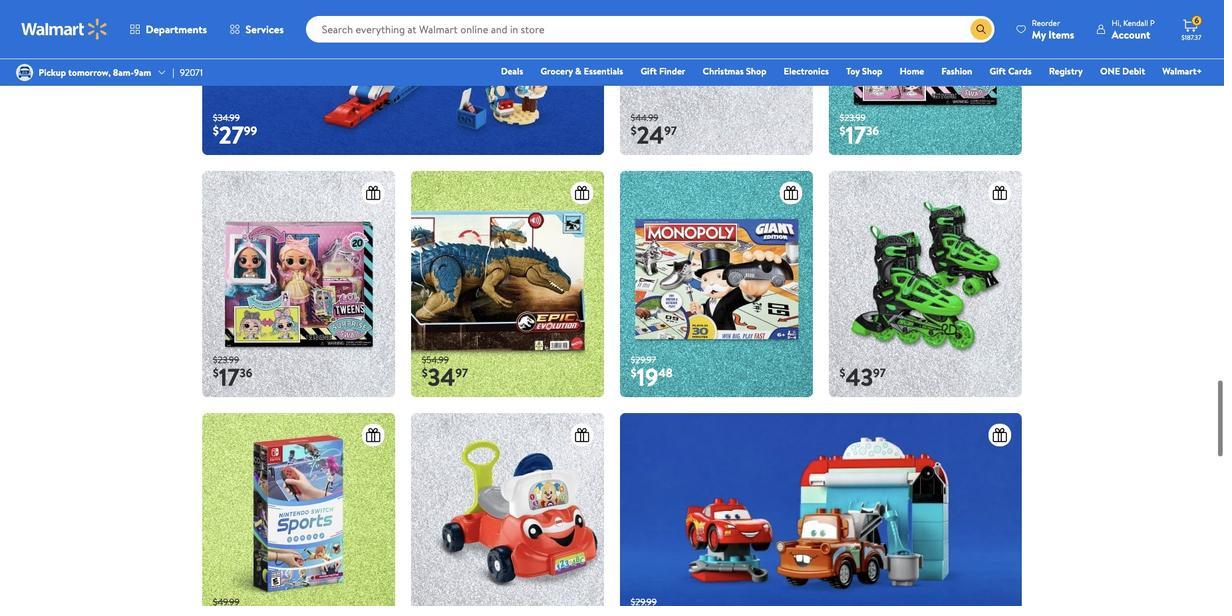 Task type: vqa. For each thing, say whether or not it's contained in the screenshot.
Austin Supercenter
no



Task type: locate. For each thing, give the bounding box(es) containing it.
36 for lol surprise tweens surprise swap bronze 2-blonde billie fashion doll with 20+ surprises including styling head and fabulous fashions and accessories kids gift ages 4+ image
[[866, 123, 879, 139]]

$ for monopoly board game giant edition game for kids ages 6+ "image"
[[631, 365, 637, 381]]

0 vertical spatial 36
[[866, 123, 879, 139]]

pickup tomorrow, 8am-9am
[[39, 66, 151, 79]]

1 horizontal spatial 17
[[846, 119, 866, 152]]

97 inside '$ 43 97'
[[873, 365, 886, 381]]

0 horizontal spatial 17
[[219, 361, 240, 394]]

jurassic world ruthless rampaging allosaurus dinosaur toy with chomp attack, spikes, roar image
[[411, 171, 604, 397]]

kendall
[[1124, 17, 1149, 28]]

$ inside $44.99 $ 24 97
[[631, 123, 637, 139]]

lego duplo | disney lightning mcqueen & mater's car wash fun 10996, toddler toy with two buildable cars, educational stem toy for the holidays image
[[620, 413, 1022, 606]]

gift left finder
[[641, 65, 657, 78]]

essentials
[[584, 65, 623, 78]]

36 for lol surprise tweens surprise swap braids 2-waves winnie fashion doll with 20+ surprises, styling head and fabulous fashions and accessories kids gift ages 4+ image
[[240, 365, 252, 381]]

| 92071
[[173, 66, 203, 79]]

2 shop from the left
[[862, 65, 883, 78]]

departments button
[[118, 13, 218, 45]]

17 for lol surprise tweens surprise swap braids 2-waves winnie fashion doll with 20+ surprises, styling head and fabulous fashions and accessories kids gift ages 4+ image
[[219, 361, 240, 394]]

walmart+ link
[[1157, 64, 1208, 79]]

0 vertical spatial $23.99 $ 17 36
[[840, 111, 879, 152]]

17
[[846, 119, 866, 152], [219, 361, 240, 394]]

2 gift from the left
[[990, 65, 1006, 78]]

gift left the cards at the top right of page
[[990, 65, 1006, 78]]

1 shop from the left
[[746, 65, 767, 78]]

0 horizontal spatial 97
[[456, 365, 468, 381]]

6 $187.37
[[1182, 15, 1202, 42]]

0 vertical spatial $23.99
[[840, 111, 866, 124]]

$187.37
[[1182, 33, 1202, 42]]

1 horizontal spatial gift
[[990, 65, 1006, 78]]

debit
[[1123, 65, 1145, 78]]

97
[[664, 123, 677, 139], [456, 365, 468, 381], [873, 365, 886, 381]]

0 vertical spatial 17
[[846, 119, 866, 152]]

1 vertical spatial $23.99
[[213, 353, 239, 366]]

$ for melissa & doug 17-piece wooden take-along tabletop farm, 4 farm vehicles, play pieces, barn, grain house image
[[631, 123, 637, 139]]

one
[[1100, 65, 1120, 78]]

1 horizontal spatial $23.99 $ 17 36
[[840, 111, 879, 152]]

$ for jurassic world ruthless rampaging allosaurus dinosaur toy with chomp attack, spikes, roar image
[[422, 365, 428, 381]]

my
[[1032, 27, 1046, 42]]

p
[[1150, 17, 1155, 28]]

0 horizontal spatial gift
[[641, 65, 657, 78]]

shop right christmas
[[746, 65, 767, 78]]

$23.99
[[840, 111, 866, 124], [213, 353, 239, 366]]

1 horizontal spatial 36
[[866, 123, 879, 139]]

toy
[[846, 65, 860, 78]]

$29.97 $ 19 48
[[631, 353, 673, 394]]

grocery & essentials
[[541, 65, 623, 78]]

$ inside $34.99 $ 27 99
[[213, 123, 219, 139]]

lego sonic the hedgehog sonic's speed sphere challenge 76990 building toy set, sonic playset with speed sphere launcher and 3 sonic figures, fun christmas gift idea for young fans ages 6 and up image
[[202, 0, 604, 155]]

0 horizontal spatial 36
[[240, 365, 252, 381]]

1 vertical spatial $23.99 $ 17 36
[[213, 353, 252, 394]]

$23.99 $ 17 36 for lol surprise tweens surprise swap braids 2-waves winnie fashion doll with 20+ surprises, styling head and fabulous fashions and accessories kids gift ages 4+ image
[[213, 353, 252, 394]]

$29.97
[[631, 353, 656, 366]]

$23.99 for lol surprise tweens surprise swap bronze 2-blonde billie fashion doll with 20+ surprises including styling head and fabulous fashions and accessories kids gift ages 4+ image
[[840, 111, 866, 124]]

$ inside $29.97 $ 19 48
[[631, 365, 637, 381]]

97 for 24
[[664, 123, 677, 139]]

$ inside $54.99 $ 34 97
[[422, 365, 428, 381]]

97 inside $54.99 $ 34 97
[[456, 365, 468, 381]]

fisher-price laugh & learn 3-in-1 smart car interactive infant walker & toddler ride-on toy image
[[411, 413, 604, 606]]

$54.99 $ 34 97
[[422, 353, 468, 394]]

27
[[219, 119, 244, 152]]

1 horizontal spatial $23.99
[[840, 111, 866, 124]]

0 horizontal spatial $23.99
[[213, 353, 239, 366]]

$23.99 $ 17 36
[[840, 111, 879, 152], [213, 353, 252, 394]]

registry link
[[1043, 64, 1089, 79]]

$ for lol surprise tweens surprise swap bronze 2-blonde billie fashion doll with 20+ surprises including styling head and fabulous fashions and accessories kids gift ages 4+ image
[[840, 123, 846, 139]]

1 vertical spatial 17
[[219, 361, 240, 394]]

shop
[[746, 65, 767, 78], [862, 65, 883, 78]]

24
[[637, 119, 664, 152]]

1 gift from the left
[[641, 65, 657, 78]]

$34.99 $ 27 99
[[213, 111, 257, 152]]

9am
[[134, 66, 151, 79]]

lol surprise tweens surprise swap braids 2-waves winnie fashion doll with 20+ surprises, styling head and fabulous fashions and accessories kids gift ages 4+ image
[[202, 171, 395, 397]]

shop for christmas shop
[[746, 65, 767, 78]]

1 horizontal spatial 97
[[664, 123, 677, 139]]

1 vertical spatial 36
[[240, 365, 252, 381]]

$
[[213, 123, 219, 139], [631, 123, 637, 139], [840, 123, 846, 139], [213, 365, 219, 381], [422, 365, 428, 381], [631, 365, 637, 381], [840, 365, 846, 381]]

36
[[866, 123, 879, 139], [240, 365, 252, 381]]

electronics link
[[778, 64, 835, 79]]

1 horizontal spatial shop
[[862, 65, 883, 78]]

 image
[[16, 64, 33, 81]]

shop right toy
[[862, 65, 883, 78]]

0 horizontal spatial shop
[[746, 65, 767, 78]]

0 horizontal spatial $23.99 $ 17 36
[[213, 353, 252, 394]]

gift finder link
[[635, 64, 692, 79]]

toy shop link
[[840, 64, 889, 79]]

2 horizontal spatial 97
[[873, 365, 886, 381]]

shop for toy shop
[[862, 65, 883, 78]]

$23.99 $ 17 36 for lol surprise tweens surprise swap bronze 2-blonde billie fashion doll with 20+ surprises including styling head and fabulous fashions and accessories kids gift ages 4+ image
[[840, 111, 879, 152]]

gift
[[641, 65, 657, 78], [990, 65, 1006, 78]]

fashion
[[942, 65, 973, 78]]

finder
[[659, 65, 686, 78]]

items
[[1049, 27, 1075, 42]]

97 inside $44.99 $ 24 97
[[664, 123, 677, 139]]



Task type: describe. For each thing, give the bounding box(es) containing it.
$54.99
[[422, 353, 449, 366]]

departments
[[146, 22, 207, 37]]

$ for lego sonic the hedgehog sonic's speed sphere challenge 76990 building toy set, sonic playset with speed sphere launcher and 3 sonic figures, fun christmas gift idea for young fans ages 6 and up image
[[213, 123, 219, 139]]

electronics
[[784, 65, 829, 78]]

services button
[[218, 13, 295, 45]]

walmart image
[[21, 19, 108, 40]]

melissa & doug 17-piece wooden take-along tabletop farm, 4 farm vehicles, play pieces, barn, grain house image
[[620, 0, 813, 155]]

Walmart Site-Wide search field
[[306, 16, 995, 43]]

christmas shop
[[703, 65, 767, 78]]

gift cards
[[990, 65, 1032, 78]]

34
[[428, 361, 456, 394]]

$23.99 for lol surprise tweens surprise swap braids 2-waves winnie fashion doll with 20+ surprises, styling head and fabulous fashions and accessories kids gift ages 4+ image
[[213, 353, 239, 366]]

deals
[[501, 65, 523, 78]]

6
[[1195, 15, 1199, 26]]

97 for 34
[[456, 365, 468, 381]]

walmart+
[[1163, 65, 1202, 78]]

search icon image
[[976, 24, 987, 35]]

one debit
[[1100, 65, 1145, 78]]

nintendo switch sports - nintendo switch image
[[202, 413, 395, 606]]

roller derby boys 2-in-1 roller/inline skates black/green, size 3-6 image
[[829, 171, 1022, 397]]

$44.99 $ 24 97
[[631, 111, 677, 152]]

toy shop
[[846, 65, 883, 78]]

grocery & essentials link
[[535, 64, 629, 79]]

grocery
[[541, 65, 573, 78]]

fashion link
[[936, 64, 979, 79]]

hi,
[[1112, 17, 1122, 28]]

gift for gift cards
[[990, 65, 1006, 78]]

monopoly board game giant edition game for kids ages 6+ image
[[620, 171, 813, 397]]

deals link
[[495, 64, 529, 79]]

lol surprise tweens surprise swap bronze 2-blonde billie fashion doll with 20+ surprises including styling head and fabulous fashions and accessories kids gift ages 4+ image
[[829, 0, 1022, 155]]

99
[[244, 123, 257, 139]]

registry
[[1049, 65, 1083, 78]]

christmas
[[703, 65, 744, 78]]

8am-
[[113, 66, 134, 79]]

services
[[246, 22, 284, 37]]

gift cards link
[[984, 64, 1038, 79]]

pickup
[[39, 66, 66, 79]]

$ inside '$ 43 97'
[[840, 365, 846, 381]]

19
[[637, 361, 658, 394]]

Search search field
[[306, 16, 995, 43]]

gift finder
[[641, 65, 686, 78]]

cards
[[1008, 65, 1032, 78]]

reorder my items
[[1032, 17, 1075, 42]]

$ for lol surprise tweens surprise swap braids 2-waves winnie fashion doll with 20+ surprises, styling head and fabulous fashions and accessories kids gift ages 4+ image
[[213, 365, 219, 381]]

43
[[846, 361, 873, 394]]

tomorrow,
[[68, 66, 111, 79]]

reorder
[[1032, 17, 1060, 28]]

48
[[658, 365, 673, 381]]

home
[[900, 65, 924, 78]]

hi, kendall p account
[[1112, 17, 1155, 42]]

$34.99
[[213, 111, 240, 124]]

|
[[173, 66, 174, 79]]

92071
[[180, 66, 203, 79]]

christmas shop link
[[697, 64, 773, 79]]

17 for lol surprise tweens surprise swap bronze 2-blonde billie fashion doll with 20+ surprises including styling head and fabulous fashions and accessories kids gift ages 4+ image
[[846, 119, 866, 152]]

$ 43 97
[[840, 361, 886, 394]]

one debit link
[[1094, 64, 1151, 79]]

$44.99
[[631, 111, 659, 124]]

&
[[575, 65, 582, 78]]

account
[[1112, 27, 1151, 42]]

home link
[[894, 64, 930, 79]]

gift for gift finder
[[641, 65, 657, 78]]



